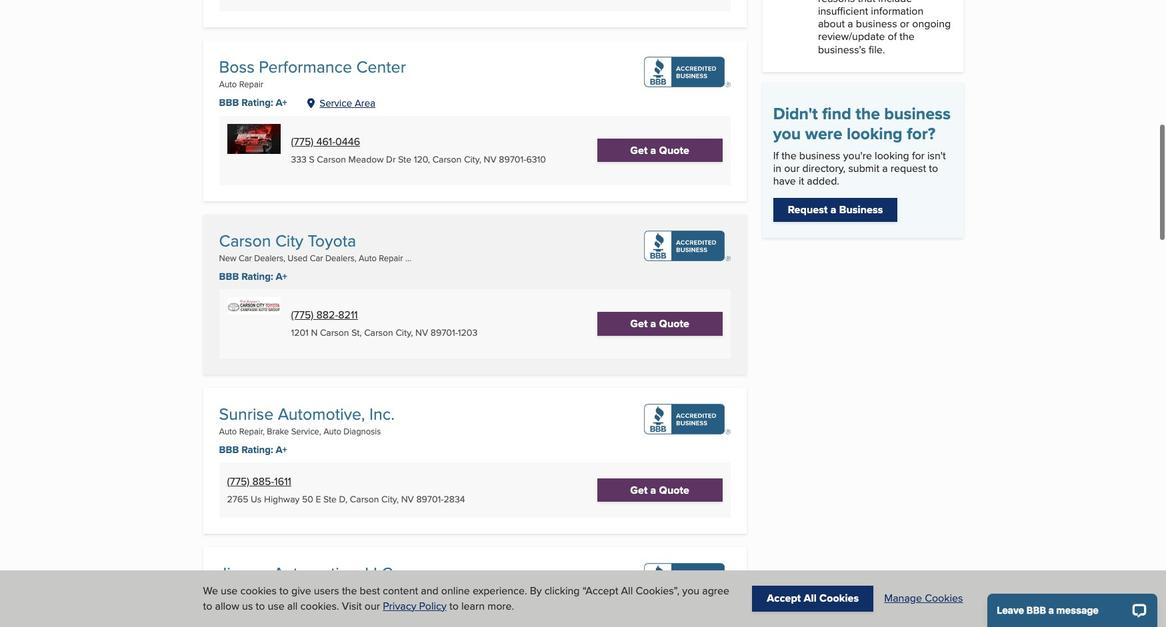 Task type: vqa. For each thing, say whether or not it's contained in the screenshot.
the right you
yes



Task type: describe. For each thing, give the bounding box(es) containing it.
(775) 461-0446 link
[[291, 134, 360, 149]]

to left 'learn'
[[450, 599, 459, 614]]

"accept
[[583, 584, 619, 599]]

1 bbb from the top
[[219, 96, 239, 110]]

a for carson city toyota
[[651, 316, 657, 332]]

(775) 885-1611 2765 us highway 50 e ste d , carson city, nv 89701-2834
[[227, 474, 465, 506]]

a inside "link"
[[831, 202, 837, 218]]

all inside we use cookies to give users the best content and online experience. by clicking "accept all cookies", you agree to allow us to use all cookies. visit our
[[621, 584, 633, 599]]

for
[[912, 148, 925, 163]]

1 dealers, from the left
[[254, 252, 285, 264]]

us
[[242, 599, 253, 614]]

in
[[774, 161, 782, 176]]

diagnosis
[[344, 426, 381, 438]]

the right if
[[782, 148, 797, 163]]

have
[[774, 174, 796, 189]]

city, inside serving the following areas: carson city, dayton, gardnerville carson city county,  nv
[[285, 135, 305, 151]]

e
[[316, 493, 321, 506]]

area
[[355, 96, 376, 110]]

serving
[[249, 122, 285, 137]]

6310
[[527, 153, 546, 166]]

brake
[[267, 426, 289, 438]]

89701- for (775) 885-1611
[[417, 493, 444, 506]]

get a quote link for sunrise automotive, inc.
[[597, 479, 723, 502]]

performance
[[259, 54, 352, 78]]

auto right service,
[[324, 426, 341, 438]]

get a quote for center
[[631, 143, 690, 158]]

s
[[309, 153, 315, 166]]

used
[[288, 252, 308, 264]]

if
[[774, 148, 779, 163]]

2 dealers, from the left
[[325, 252, 357, 264]]

isn't
[[928, 148, 946, 163]]

carson down 882-
[[320, 326, 349, 340]]

didn't find the business you were looking for? if the business you're looking for isn't in our directory, submit a request to have it added.
[[774, 101, 951, 189]]

manage cookies
[[885, 591, 964, 607]]

a+ inside carson city toyota new car dealers, used car dealers, auto repair ... bbb rating: a+
[[276, 269, 287, 284]]

0 vertical spatial business
[[885, 101, 951, 126]]

, inside (775) 882-8211 1201 n carson st , carson city, nv 89701-1203
[[360, 326, 362, 340]]

... inside carson city toyota new car dealers, used car dealers, auto repair ... bbb rating: a+
[[406, 252, 411, 264]]

request a business
[[788, 202, 883, 218]]

to left 'allow'
[[203, 599, 212, 614]]

8211
[[338, 308, 358, 323]]

carson right st
[[364, 326, 393, 340]]

city, inside (775) 461-0446 333 s carson meadow dr ste 120 , carson city, nv 89701-6310
[[464, 153, 482, 166]]

... inside the jigsaw automotive, llc auto repair, transmission, auto maintenance ... bbb rating: a+
[[392, 585, 398, 597]]

89701- inside (775) 882-8211 1201 n carson st , carson city, nv 89701-1203
[[431, 326, 458, 340]]

auto inside carson city toyota new car dealers, used car dealers, auto repair ... bbb rating: a+
[[359, 252, 377, 264]]

county,
[[306, 150, 334, 162]]

accredited business image for center
[[644, 56, 731, 87]]

to left give
[[280, 584, 289, 599]]

clicking
[[545, 584, 580, 599]]

visit
[[342, 599, 362, 614]]

89701- for (775) 461-0446
[[499, 153, 527, 166]]

repair, for jigsaw
[[239, 585, 265, 597]]

city, inside (775) 882-8211 1201 n carson st , carson city, nv 89701-1203
[[396, 326, 413, 340]]

repair, for sunrise
[[239, 426, 265, 438]]

a for sunrise automotive, inc.
[[651, 483, 657, 498]]

request a business link
[[774, 198, 898, 222]]

nv inside (775) 461-0446 333 s carson meadow dr ste 120 , carson city, nv 89701-6310
[[484, 153, 497, 166]]

give
[[292, 584, 311, 599]]

service,
[[291, 426, 321, 438]]

didn't
[[774, 101, 818, 126]]

get for toyota
[[631, 316, 648, 332]]

882-
[[316, 308, 338, 323]]

city inside carson city toyota new car dealers, used car dealers, auto repair ... bbb rating: a+
[[275, 229, 304, 253]]

ste for 1611
[[323, 493, 337, 506]]

d
[[339, 493, 346, 506]]

cookies.
[[301, 599, 339, 614]]

, for (775) 461-0446
[[428, 153, 430, 166]]

cookies",
[[636, 584, 680, 599]]

by
[[530, 584, 542, 599]]

(775) 882-8211 1201 n carson st , carson city, nv 89701-1203
[[291, 308, 478, 340]]

461-
[[316, 134, 336, 149]]

added.
[[807, 174, 840, 189]]

cookies
[[240, 584, 277, 599]]

it
[[799, 174, 805, 189]]

following
[[307, 122, 351, 137]]

nv inside (775) 882-8211 1201 n carson st , carson city, nv 89701-1203
[[416, 326, 428, 340]]

(775) 882-8211 link
[[291, 308, 358, 323]]

a for boss performance center
[[651, 143, 657, 158]]

experience.
[[473, 584, 527, 599]]

find
[[823, 101, 852, 126]]

bbb rating: a+
[[219, 96, 287, 110]]

online
[[441, 584, 470, 599]]

inc.
[[370, 402, 395, 426]]

privacy policy link
[[383, 599, 447, 614]]

(775) for performance
[[291, 134, 314, 149]]

carson inside (775) 885-1611 2765 us highway 50 e ste d , carson city, nv 89701-2834
[[350, 493, 379, 506]]

sunrise
[[219, 402, 274, 426]]

manage
[[885, 591, 923, 607]]

n
[[311, 326, 318, 340]]

center
[[357, 54, 406, 78]]

nv inside (775) 885-1611 2765 us highway 50 e ste d , carson city, nv 89701-2834
[[401, 493, 414, 506]]

2834
[[444, 493, 465, 506]]

our inside didn't find the business you were looking for? if the business you're looking for isn't in our directory, submit a request to have it added.
[[785, 161, 800, 176]]

bbb inside carson city toyota new car dealers, used car dealers, auto repair ... bbb rating: a+
[[219, 269, 239, 284]]

more.
[[488, 599, 514, 614]]

auto left brake
[[219, 426, 237, 438]]

we use cookies to give users the best content and online experience. by clicking "accept all cookies", you agree to allow us to use all cookies. visit our
[[203, 584, 730, 614]]

accredited business image for inc.
[[644, 404, 731, 435]]

content
[[383, 584, 418, 599]]

1 vertical spatial looking
[[875, 148, 910, 163]]

0 horizontal spatial business
[[800, 148, 841, 163]]

learn
[[462, 599, 485, 614]]

rating: inside carson city toyota new car dealers, used car dealers, auto repair ... bbb rating: a+
[[242, 269, 273, 284]]

sunrise automotive, inc. auto repair, brake service, auto diagnosis bbb rating: a+
[[219, 402, 395, 458]]

1 car from the left
[[239, 252, 252, 264]]

boss performance center auto repair
[[219, 54, 406, 90]]

rating: inside sunrise automotive, inc. auto repair, brake service, auto diagnosis bbb rating: a+
[[242, 443, 273, 458]]

service
[[320, 96, 352, 110]]

llc
[[365, 562, 393, 586]]

bbb inside the jigsaw automotive, llc auto repair, transmission, auto maintenance ... bbb rating: a+
[[219, 603, 239, 617]]

0446
[[336, 134, 360, 149]]

carson down bbb rating: a+
[[249, 135, 282, 151]]

agree
[[703, 584, 730, 599]]

carson city toyota link
[[219, 229, 356, 253]]



Task type: locate. For each thing, give the bounding box(es) containing it.
2 a+ from the top
[[276, 269, 287, 284]]

(775) up 2765
[[227, 474, 250, 489]]

privacy
[[383, 599, 417, 614]]

1 vertical spatial city
[[275, 229, 304, 253]]

1 vertical spatial (775)
[[291, 308, 314, 323]]

a+ inside sunrise automotive, inc. auto repair, brake service, auto diagnosis bbb rating: a+
[[276, 443, 287, 458]]

1203
[[458, 326, 478, 340]]

get a quote link for boss performance center
[[597, 139, 723, 162]]

rating: up 'serving'
[[242, 96, 273, 110]]

carson inside carson city toyota new car dealers, used car dealers, auto repair ... bbb rating: a+
[[219, 229, 271, 253]]

4 accredited business image from the top
[[644, 564, 731, 594]]

all
[[621, 584, 633, 599], [804, 591, 817, 607]]

get a quote for toyota
[[631, 316, 690, 332]]

transmission,
[[267, 585, 318, 597]]

, inside (775) 461-0446 333 s carson meadow dr ste 120 , carson city, nv 89701-6310
[[428, 153, 430, 166]]

, for (775) 885-1611
[[346, 493, 348, 506]]

1 accredited business image from the top
[[644, 56, 731, 87]]

use right we
[[221, 584, 238, 599]]

(775) 461-0446 333 s carson meadow dr ste 120 , carson city, nv 89701-6310
[[291, 134, 546, 166]]

a
[[651, 143, 657, 158], [883, 161, 888, 176], [831, 202, 837, 218], [651, 316, 657, 332], [651, 483, 657, 498]]

auto right toyota
[[359, 252, 377, 264]]

3 get a quote link from the top
[[597, 479, 723, 502]]

1 get a quote link from the top
[[597, 139, 723, 162]]

1 repair, from the top
[[239, 426, 265, 438]]

2 get a quote from the top
[[631, 316, 690, 332]]

1 horizontal spatial repair
[[379, 252, 403, 264]]

gardnerville
[[346, 135, 403, 151]]

1 get a quote from the top
[[631, 143, 690, 158]]

2765
[[227, 493, 248, 506]]

the inside serving the following areas: carson city, dayton, gardnerville carson city county,  nv
[[288, 122, 304, 137]]

to right 'us'
[[256, 599, 265, 614]]

get a quote link for carson city toyota
[[597, 312, 723, 336]]

1 vertical spatial repair
[[379, 252, 403, 264]]

looking
[[847, 121, 903, 146], [875, 148, 910, 163]]

you inside we use cookies to give users the best content and online experience. by clicking "accept all cookies", you agree to allow us to use all cookies. visit our
[[683, 584, 700, 599]]

0 horizontal spatial repair
[[239, 78, 263, 90]]

we
[[203, 584, 218, 599]]

nv down 0446
[[336, 150, 348, 162]]

cookies right accept at right
[[820, 591, 859, 607]]

bbb inside sunrise automotive, inc. auto repair, brake service, auto diagnosis bbb rating: a+
[[219, 443, 239, 458]]

allow
[[215, 599, 239, 614]]

0 vertical spatial looking
[[847, 121, 903, 146]]

0 vertical spatial 89701-
[[499, 153, 527, 166]]

nv left 1203
[[416, 326, 428, 340]]

automotive, inside sunrise automotive, inc. auto repair, brake service, auto diagnosis bbb rating: a+
[[278, 402, 365, 426]]

(775) inside (775) 882-8211 1201 n carson st , carson city, nv 89701-1203
[[291, 308, 314, 323]]

quote for inc.
[[659, 483, 690, 498]]

quote for toyota
[[659, 316, 690, 332]]

1 vertical spatial ...
[[392, 585, 398, 597]]

rating: down brake
[[242, 443, 273, 458]]

a+ up 'serving'
[[276, 96, 287, 110]]

request
[[788, 202, 828, 218]]

1 vertical spatial get a quote link
[[597, 312, 723, 336]]

auto up bbb rating: a+
[[219, 78, 237, 90]]

cookies inside button
[[820, 591, 859, 607]]

2 get a quote link from the top
[[597, 312, 723, 336]]

and
[[421, 584, 439, 599]]

get for center
[[631, 143, 648, 158]]

carson right the "d"
[[350, 493, 379, 506]]

repair, up 'us'
[[239, 585, 265, 597]]

ste inside (775) 461-0446 333 s carson meadow dr ste 120 , carson city, nv 89701-6310
[[398, 153, 412, 166]]

repair, inside sunrise automotive, inc. auto repair, brake service, auto diagnosis bbb rating: a+
[[239, 426, 265, 438]]

4 bbb from the top
[[219, 603, 239, 617]]

auto up 'allow'
[[219, 585, 237, 597]]

the
[[856, 101, 880, 126], [288, 122, 304, 137], [782, 148, 797, 163], [342, 584, 357, 599]]

accept
[[767, 591, 801, 607]]

ste right dr
[[398, 153, 412, 166]]

to inside didn't find the business you were looking for? if the business you're looking for isn't in our directory, submit a request to have it added.
[[929, 161, 939, 176]]

0 vertical spatial you
[[774, 121, 801, 146]]

rating: inside the jigsaw automotive, llc auto repair, transmission, auto maintenance ... bbb rating: a+
[[242, 603, 273, 617]]

all right "accept
[[621, 584, 633, 599]]

city, right 120
[[464, 153, 482, 166]]

1 vertical spatial get a quote
[[631, 316, 690, 332]]

1 vertical spatial ,
[[360, 326, 362, 340]]

dealers, left used
[[254, 252, 285, 264]]

highway
[[264, 493, 300, 506]]

request
[[891, 161, 927, 176]]

0 horizontal spatial car
[[239, 252, 252, 264]]

0 vertical spatial ,
[[428, 153, 430, 166]]

repair up bbb rating: a+
[[239, 78, 263, 90]]

2 vertical spatial get
[[631, 483, 648, 498]]

serving the following areas: carson city, dayton, gardnerville carson city county,  nv
[[249, 122, 403, 162]]

0 vertical spatial get
[[631, 143, 648, 158]]

for?
[[907, 121, 936, 146]]

ste
[[398, 153, 412, 166], [323, 493, 337, 506]]

carson down dayton,
[[317, 153, 346, 166]]

0 vertical spatial (775)
[[291, 134, 314, 149]]

1 horizontal spatial dealers,
[[325, 252, 357, 264]]

quote
[[659, 143, 690, 158], [659, 316, 690, 332], [659, 483, 690, 498]]

to right for
[[929, 161, 939, 176]]

service area
[[320, 96, 376, 110]]

city, right st
[[396, 326, 413, 340]]

50
[[302, 493, 313, 506]]

rating: down carson city toyota link
[[242, 269, 273, 284]]

dr
[[386, 153, 396, 166]]

1 get from the top
[[631, 143, 648, 158]]

you
[[774, 121, 801, 146], [683, 584, 700, 599]]

city left s
[[289, 150, 303, 162]]

automotive,
[[278, 402, 365, 426], [273, 562, 361, 586]]

1 horizontal spatial you
[[774, 121, 801, 146]]

bbb down new
[[219, 269, 239, 284]]

(775) up the 333
[[291, 134, 314, 149]]

city, right the "d"
[[382, 493, 399, 506]]

0 vertical spatial ...
[[406, 252, 411, 264]]

city, up the 333
[[285, 135, 305, 151]]

you up if
[[774, 121, 801, 146]]

3 a+ from the top
[[276, 443, 287, 458]]

1 vertical spatial quote
[[659, 316, 690, 332]]

all
[[287, 599, 298, 614]]

repair right toyota
[[379, 252, 403, 264]]

car right used
[[310, 252, 323, 264]]

bbb left 'us'
[[219, 603, 239, 617]]

(775) up 1201
[[291, 308, 314, 323]]

ste right e
[[323, 493, 337, 506]]

directory,
[[803, 161, 846, 176]]

1 vertical spatial ste
[[323, 493, 337, 506]]

0 horizontal spatial ,
[[346, 493, 348, 506]]

automotive, inside the jigsaw automotive, llc auto repair, transmission, auto maintenance ... bbb rating: a+
[[273, 562, 361, 586]]

0 horizontal spatial you
[[683, 584, 700, 599]]

89701- inside (775) 461-0446 333 s carson meadow dr ste 120 , carson city, nv 89701-6310
[[499, 153, 527, 166]]

0 vertical spatial repair,
[[239, 426, 265, 438]]

3 accredited business image from the top
[[644, 404, 731, 435]]

a+ down carson city toyota link
[[276, 269, 287, 284]]

auto up cookies.
[[320, 585, 338, 597]]

3 quote from the top
[[659, 483, 690, 498]]

bbb down "sunrise"
[[219, 443, 239, 458]]

cookies right manage
[[925, 591, 964, 607]]

cookies inside button
[[925, 591, 964, 607]]

3 rating: from the top
[[242, 443, 273, 458]]

policy
[[419, 599, 447, 614]]

repair, inside the jigsaw automotive, llc auto repair, transmission, auto maintenance ... bbb rating: a+
[[239, 585, 265, 597]]

1 vertical spatial 89701-
[[431, 326, 458, 340]]

repair, left brake
[[239, 426, 265, 438]]

0 vertical spatial ste
[[398, 153, 412, 166]]

1 vertical spatial repair,
[[239, 585, 265, 597]]

0 vertical spatial automotive,
[[278, 402, 365, 426]]

2 vertical spatial get a quote
[[631, 483, 690, 498]]

all right accept at right
[[804, 591, 817, 607]]

manage cookies button
[[885, 591, 964, 607]]

accredited business image for llc
[[644, 564, 731, 594]]

st
[[352, 326, 360, 340]]

jigsaw
[[219, 562, 269, 586]]

1 vertical spatial get
[[631, 316, 648, 332]]

accredited business image
[[644, 56, 731, 87], [644, 231, 731, 261], [644, 404, 731, 435], [644, 564, 731, 594]]

3 get from the top
[[631, 483, 648, 498]]

sunrise automotive, inc. link
[[219, 402, 395, 426]]

were
[[806, 121, 843, 146]]

0 horizontal spatial dealers,
[[254, 252, 285, 264]]

2 car from the left
[[310, 252, 323, 264]]

our inside we use cookies to give users the best content and online experience. by clicking "accept all cookies", you agree to allow us to use all cookies. visit our
[[365, 599, 380, 614]]

1 horizontal spatial cookies
[[925, 591, 964, 607]]

1 horizontal spatial ste
[[398, 153, 412, 166]]

1 horizontal spatial our
[[785, 161, 800, 176]]

, inside (775) 885-1611 2765 us highway 50 e ste d , carson city, nv 89701-2834
[[346, 493, 348, 506]]

2 vertical spatial ,
[[346, 493, 348, 506]]

120
[[414, 153, 428, 166]]

a inside didn't find the business you were looking for? if the business you're looking for isn't in our directory, submit a request to have it added.
[[883, 161, 888, 176]]

cookies
[[820, 591, 859, 607], [925, 591, 964, 607]]

2 rating: from the top
[[242, 269, 273, 284]]

(775) inside (775) 885-1611 2765 us highway 50 e ste d , carson city, nv 89701-2834
[[227, 474, 250, 489]]

nv left 2834
[[401, 493, 414, 506]]

the right "find"
[[856, 101, 880, 126]]

333
[[291, 153, 307, 166]]

carson city toyota new car dealers, used car dealers, auto repair ... bbb rating: a+
[[219, 229, 411, 284]]

ste for 0446
[[398, 153, 412, 166]]

2 repair, from the top
[[239, 585, 265, 597]]

0 horizontal spatial use
[[221, 584, 238, 599]]

car right new
[[239, 252, 252, 264]]

rating: down the cookies
[[242, 603, 273, 617]]

our down maintenance
[[365, 599, 380, 614]]

4 rating: from the top
[[242, 603, 273, 617]]

0 vertical spatial city
[[289, 150, 303, 162]]

boss performance center link
[[219, 54, 406, 78]]

our
[[785, 161, 800, 176], [365, 599, 380, 614]]

2 vertical spatial get a quote link
[[597, 479, 723, 502]]

our right in
[[785, 161, 800, 176]]

1 horizontal spatial car
[[310, 252, 323, 264]]

business
[[840, 202, 883, 218]]

1 horizontal spatial ...
[[406, 252, 411, 264]]

you left 'agree'
[[683, 584, 700, 599]]

2 quote from the top
[[659, 316, 690, 332]]

boss
[[219, 54, 255, 78]]

jigsaw automotive, llc auto repair, transmission, auto maintenance ... bbb rating: a+
[[219, 562, 398, 617]]

0 vertical spatial get a quote
[[631, 143, 690, 158]]

meadow
[[349, 153, 384, 166]]

4 a+ from the top
[[276, 603, 287, 617]]

0 vertical spatial our
[[785, 161, 800, 176]]

the right 'serving'
[[288, 122, 304, 137]]

users
[[314, 584, 339, 599]]

all inside button
[[804, 591, 817, 607]]

get for inc.
[[631, 483, 648, 498]]

city left toyota
[[275, 229, 304, 253]]

submit
[[849, 161, 880, 176]]

repair
[[239, 78, 263, 90], [379, 252, 403, 264]]

(775) inside (775) 461-0446 333 s carson meadow dr ste 120 , carson city, nv 89701-6310
[[291, 134, 314, 149]]

city
[[289, 150, 303, 162], [275, 229, 304, 253]]

0 vertical spatial repair
[[239, 78, 263, 90]]

quote for center
[[659, 143, 690, 158]]

1 horizontal spatial business
[[885, 101, 951, 126]]

bbb down boss
[[219, 96, 239, 110]]

city, inside (775) 885-1611 2765 us highway 50 e ste d , carson city, nv 89701-2834
[[382, 493, 399, 506]]

business up for
[[885, 101, 951, 126]]

1 horizontal spatial ,
[[360, 326, 362, 340]]

2 get from the top
[[631, 316, 648, 332]]

carson left the 333
[[259, 150, 286, 162]]

(775) for city
[[291, 308, 314, 323]]

3 get a quote from the top
[[631, 483, 690, 498]]

new
[[219, 252, 237, 264]]

0 horizontal spatial ste
[[323, 493, 337, 506]]

1 cookies from the left
[[820, 591, 859, 607]]

1 vertical spatial our
[[365, 599, 380, 614]]

the left best
[[342, 584, 357, 599]]

2 vertical spatial (775)
[[227, 474, 250, 489]]

dealers, right used
[[325, 252, 357, 264]]

looking left for
[[875, 148, 910, 163]]

1 horizontal spatial all
[[804, 591, 817, 607]]

1 vertical spatial automotive,
[[273, 562, 361, 586]]

0 horizontal spatial cookies
[[820, 591, 859, 607]]

1 quote from the top
[[659, 143, 690, 158]]

a+ inside the jigsaw automotive, llc auto repair, transmission, auto maintenance ... bbb rating: a+
[[276, 603, 287, 617]]

us
[[251, 493, 262, 506]]

0 horizontal spatial our
[[365, 599, 380, 614]]

89701- inside (775) 885-1611 2765 us highway 50 e ste d , carson city, nv 89701-2834
[[417, 493, 444, 506]]

2 horizontal spatial ,
[[428, 153, 430, 166]]

the inside we use cookies to give users the best content and online experience. by clicking "accept all cookies", you agree to allow us to use all cookies. visit our
[[342, 584, 357, 599]]

a+ down brake
[[276, 443, 287, 458]]

accept all cookies button
[[753, 587, 874, 612]]

885-
[[252, 474, 274, 489]]

accept all cookies
[[767, 591, 859, 607]]

(775) 885-1611 link
[[227, 474, 291, 489]]

1 horizontal spatial use
[[268, 599, 285, 614]]

rating:
[[242, 96, 273, 110], [242, 269, 273, 284], [242, 443, 273, 458], [242, 603, 273, 617]]

nv inside serving the following areas: carson city, dayton, gardnerville carson city county,  nv
[[336, 150, 348, 162]]

accredited business image for toyota
[[644, 231, 731, 261]]

you inside didn't find the business you were looking for? if the business you're looking for isn't in our directory, submit a request to have it added.
[[774, 121, 801, 146]]

auto inside boss performance center auto repair
[[219, 78, 237, 90]]

repair inside carson city toyota new car dealers, used car dealers, auto repair ... bbb rating: a+
[[379, 252, 403, 264]]

1 rating: from the top
[[242, 96, 273, 110]]

city,
[[285, 135, 305, 151], [464, 153, 482, 166], [396, 326, 413, 340], [382, 493, 399, 506]]

1 vertical spatial business
[[800, 148, 841, 163]]

toyota
[[308, 229, 356, 253]]

carson right 120
[[433, 153, 462, 166]]

maintenance
[[340, 585, 390, 597]]

get a quote link
[[597, 139, 723, 162], [597, 312, 723, 336], [597, 479, 723, 502]]

,
[[428, 153, 430, 166], [360, 326, 362, 340], [346, 493, 348, 506]]

1 a+ from the top
[[276, 96, 287, 110]]

automotive, for jigsaw
[[273, 562, 361, 586]]

0 horizontal spatial ...
[[392, 585, 398, 597]]

you're
[[844, 148, 872, 163]]

1201
[[291, 326, 309, 340]]

automotive, for sunrise
[[278, 402, 365, 426]]

2 cookies from the left
[[925, 591, 964, 607]]

3 bbb from the top
[[219, 443, 239, 458]]

0 vertical spatial get a quote link
[[597, 139, 723, 162]]

ste inside (775) 885-1611 2765 us highway 50 e ste d , carson city, nv 89701-2834
[[323, 493, 337, 506]]

repair inside boss performance center auto repair
[[239, 78, 263, 90]]

looking up you're
[[847, 121, 903, 146]]

1 vertical spatial you
[[683, 584, 700, 599]]

1611
[[274, 474, 291, 489]]

dealers,
[[254, 252, 285, 264], [325, 252, 357, 264]]

get a quote for inc.
[[631, 483, 690, 498]]

privacy policy to learn more.
[[383, 599, 514, 614]]

use left all
[[268, 599, 285, 614]]

nv left 6310
[[484, 153, 497, 166]]

business down were
[[800, 148, 841, 163]]

2 vertical spatial quote
[[659, 483, 690, 498]]

2 accredited business image from the top
[[644, 231, 731, 261]]

0 vertical spatial quote
[[659, 143, 690, 158]]

carson
[[249, 135, 282, 151], [259, 150, 286, 162], [317, 153, 346, 166], [433, 153, 462, 166], [219, 229, 271, 253], [320, 326, 349, 340], [364, 326, 393, 340], [350, 493, 379, 506]]

2 bbb from the top
[[219, 269, 239, 284]]

best
[[360, 584, 380, 599]]

2 vertical spatial 89701-
[[417, 493, 444, 506]]

carson left used
[[219, 229, 271, 253]]

0 horizontal spatial all
[[621, 584, 633, 599]]

a+ left all
[[276, 603, 287, 617]]

city inside serving the following areas: carson city, dayton, gardnerville carson city county,  nv
[[289, 150, 303, 162]]



